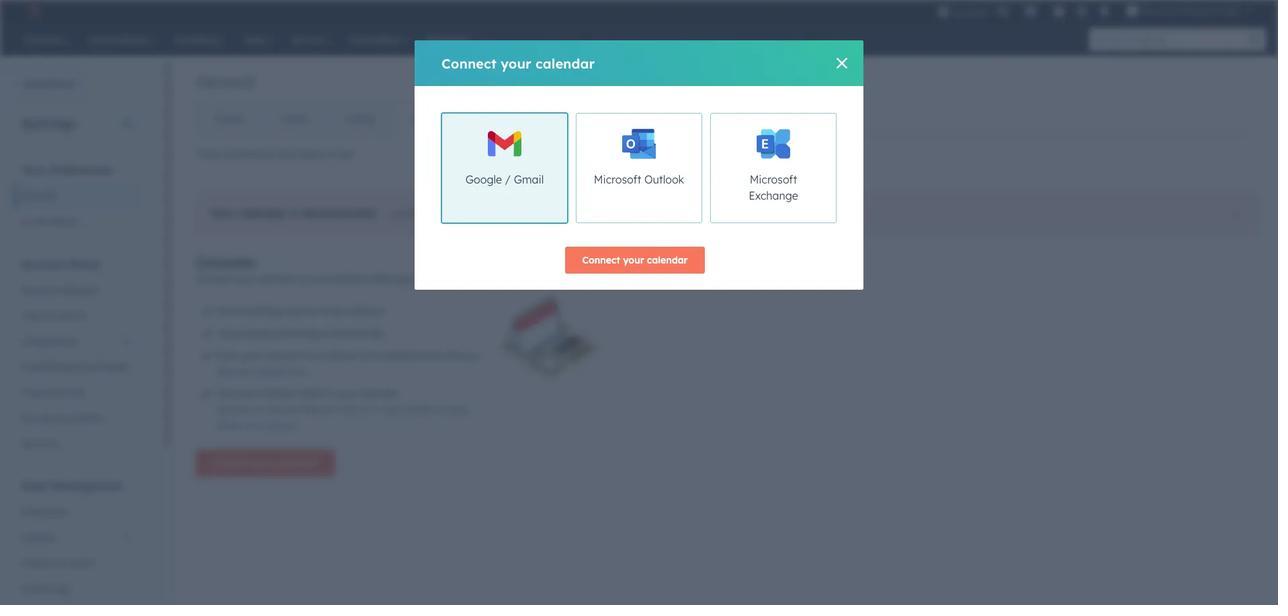 Task type: locate. For each thing, give the bounding box(es) containing it.
1 vertical spatial your
[[210, 206, 235, 220]]

1 vertical spatial calendar
[[196, 254, 257, 271]]

sync. down the all
[[474, 273, 496, 285]]

to inside calendar connect your calendar to use hubspot meetings and calendar sync.
[[299, 273, 308, 285]]

1 horizontal spatial with
[[442, 350, 460, 362]]

log
[[217, 327, 234, 340]]

downloads
[[79, 361, 128, 373]]

connect your calendar button down tool.
[[566, 247, 705, 274]]

task
[[342, 405, 358, 415]]

0 horizontal spatial sync.
[[360, 405, 379, 415]]

1 vertical spatial with
[[323, 405, 339, 415]]

0 vertical spatial hubspot
[[328, 273, 368, 285]]

your for your preferences
[[22, 163, 46, 177]]

& right users
[[49, 310, 56, 322]]

security
[[556, 113, 592, 125], [22, 438, 58, 450]]

1 requires from the top
[[217, 367, 250, 377]]

to right it
[[438, 208, 448, 220]]

requires up starter
[[217, 405, 250, 415]]

calendar
[[413, 113, 455, 125], [196, 254, 257, 271], [252, 367, 287, 377]]

0 vertical spatial sync.
[[474, 273, 496, 285]]

2 vertical spatial to
[[299, 273, 308, 285]]

1 horizontal spatial your
[[210, 206, 235, 220]]

2 vertical spatial calendar
[[252, 367, 287, 377]]

2 the from the left
[[562, 208, 576, 220]]

1 vertical spatial connect your calendar button
[[196, 450, 335, 477]]

outlook
[[645, 173, 685, 186]]

your
[[501, 55, 532, 72], [623, 254, 644, 266], [235, 273, 255, 285], [241, 350, 261, 362], [236, 387, 256, 399], [337, 387, 357, 399], [253, 457, 274, 469]]

meetings up outgoing
[[242, 305, 283, 317]]

to left you.
[[327, 148, 336, 160]]

microsoft inside checkbox
[[594, 173, 642, 186]]

2 horizontal spatial to
[[438, 208, 448, 220]]

account up account defaults
[[22, 257, 65, 271]]

connect your calendar down up
[[212, 457, 318, 469]]

1 horizontal spatial connect your calendar button
[[566, 247, 705, 274]]

calendar link
[[393, 103, 474, 135]]

1 vertical spatial to
[[438, 208, 448, 220]]

1 horizontal spatial sync.
[[474, 273, 496, 285]]

hubspot up automatically
[[344, 305, 384, 317]]

0 vertical spatial requires
[[217, 367, 250, 377]]

0 horizontal spatial and
[[246, 421, 261, 431]]

0 vertical spatial your
[[22, 163, 46, 177]]

general inside your preferences element
[[22, 190, 56, 202]]

sync. right task
[[360, 405, 379, 415]]

and inside see your hubspot tasks in your calendar requires an additional step with task sync. only available on sales starter and up plans.
[[246, 421, 261, 431]]

0 horizontal spatial general
[[22, 190, 56, 202]]

0 horizontal spatial in
[[326, 387, 334, 399]]

with
[[442, 350, 460, 362], [323, 405, 339, 415]]

general
[[196, 71, 255, 91], [22, 190, 56, 202]]

0 horizontal spatial to
[[299, 273, 308, 285]]

1 horizontal spatial the
[[562, 208, 576, 220]]

0 vertical spatial connect your calendar
[[442, 55, 595, 72]]

0 vertical spatial calendar
[[413, 113, 455, 125]]

1 account from the top
[[22, 257, 65, 271]]

and
[[413, 273, 430, 285], [246, 421, 261, 431]]

1 horizontal spatial and
[[413, 273, 430, 285]]

0 vertical spatial security
[[556, 113, 592, 125]]

0 vertical spatial connect your calendar button
[[566, 247, 705, 274]]

outgoing
[[237, 327, 277, 340]]

general link
[[13, 184, 141, 209]]

2 requires from the top
[[217, 405, 250, 415]]

your down tool.
[[623, 254, 644, 266]]

the right the all
[[496, 208, 510, 220]]

0 vertical spatial in
[[552, 208, 559, 220]]

0 horizontal spatial with
[[323, 405, 339, 415]]

1 vertical spatial &
[[57, 412, 63, 424]]

your inside calendar connect your calendar to use hubspot meetings and calendar sync.
[[235, 273, 255, 285]]

on
[[437, 405, 447, 415]]

menu
[[937, 0, 1263, 22]]

0 horizontal spatial the
[[496, 208, 510, 220]]

security inside account setup element
[[22, 438, 58, 450]]

studio
[[1214, 5, 1241, 16]]

to
[[327, 148, 336, 160], [438, 208, 448, 220], [299, 273, 308, 285]]

meetings down send meetings directly from hubspot
[[279, 327, 320, 340]]

microsoft for microsoft outlook
[[594, 173, 642, 186]]

schedule
[[378, 350, 417, 362]]

hubspot
[[328, 273, 368, 285], [344, 305, 384, 317], [258, 387, 298, 399]]

microsoft inside microsoft exchange
[[750, 173, 798, 186]]

& left export
[[56, 557, 62, 569]]

0 vertical spatial account
[[22, 257, 65, 271]]

0 horizontal spatial security
[[22, 438, 58, 450]]

and left up
[[246, 421, 261, 431]]

1 vertical spatial account
[[22, 284, 58, 296]]

your up send at the left bottom of the page
[[235, 273, 255, 285]]

1 vertical spatial hubspot
[[344, 305, 384, 317]]

integrations
[[22, 335, 76, 348]]

0 vertical spatial to
[[327, 148, 336, 160]]

your down these
[[210, 206, 235, 220]]

connect your calendar down tool.
[[583, 254, 688, 266]]

0 horizontal spatial microsoft
[[594, 173, 642, 186]]

0 vertical spatial security link
[[536, 103, 611, 135]]

calendar inside sync your calendar so contacts can schedule time with you requires calendar sync
[[252, 367, 287, 377]]

1 vertical spatial requires
[[217, 405, 250, 415]]

& for export
[[56, 557, 62, 569]]

hubspot image
[[24, 3, 40, 19]]

account setup
[[22, 257, 99, 271]]

calendar inside 'link'
[[413, 113, 455, 125]]

to left the use at top
[[299, 273, 308, 285]]

2 account from the top
[[22, 284, 58, 296]]

& inside the users & teams link
[[49, 310, 56, 322]]

apply
[[299, 148, 324, 160]]

general up notifications
[[22, 190, 56, 202]]

1 vertical spatial security link
[[13, 431, 141, 456]]

can
[[359, 350, 375, 362]]

these preferences only apply to you.
[[196, 148, 357, 160]]

dashboard
[[22, 78, 74, 90]]

the right the features
[[562, 208, 576, 220]]

1 horizontal spatial in
[[552, 208, 559, 220]]

microsoft
[[594, 173, 642, 186], [750, 173, 798, 186]]

1 vertical spatial and
[[246, 421, 261, 431]]

requires up the see
[[217, 367, 250, 377]]

objects
[[22, 532, 55, 544]]

access
[[450, 208, 480, 220]]

log outgoing meetings automatically
[[217, 327, 383, 340]]

1 vertical spatial in
[[326, 387, 334, 399]]

1 horizontal spatial security link
[[536, 103, 611, 135]]

privacy
[[22, 412, 54, 424]]

send
[[217, 305, 239, 317]]

2 vertical spatial &
[[56, 557, 62, 569]]

1 vertical spatial meetings
[[242, 305, 283, 317]]

1 vertical spatial security
[[22, 438, 58, 450]]

marketplace
[[22, 361, 77, 373]]

0 horizontal spatial connect your calendar button
[[196, 450, 335, 477]]

1 horizontal spatial general
[[196, 71, 255, 91]]

& inside import & export 'link'
[[56, 557, 62, 569]]

microsoft exchange
[[749, 173, 799, 202]]

is
[[290, 206, 299, 220]]

sync down the so
[[289, 367, 307, 377]]

general up the profile
[[196, 71, 255, 91]]

connect your calendar up tasks at the left top
[[442, 55, 595, 72]]

your calendar is disconnected. alert
[[196, 194, 1257, 234]]

Search HubSpot search field
[[1090, 28, 1255, 51]]

Microsoft Exchange checkbox
[[711, 113, 837, 223]]

hubspot right the use at top
[[328, 273, 368, 285]]

0 vertical spatial meetings
[[579, 208, 620, 220]]

only
[[278, 148, 297, 160]]

notifications image
[[1099, 6, 1111, 18]]

1 horizontal spatial security
[[556, 113, 592, 125]]

close image
[[1232, 210, 1240, 218]]

0 vertical spatial with
[[442, 350, 460, 362]]

1 vertical spatial sync.
[[360, 405, 379, 415]]

1 horizontal spatial to
[[327, 148, 336, 160]]

sync.
[[474, 273, 496, 285], [360, 405, 379, 415]]

data management
[[22, 479, 122, 493]]

sync down log
[[217, 350, 238, 362]]

your
[[22, 163, 46, 177], [210, 206, 235, 220]]

0 vertical spatial &
[[49, 310, 56, 322]]

meetings left tool.
[[579, 208, 620, 220]]

& inside privacy & consent link
[[57, 412, 63, 424]]

your preferences element
[[13, 163, 141, 235]]

import & export
[[22, 557, 95, 569]]

help button
[[1048, 0, 1071, 22]]

connect
[[442, 55, 497, 72], [391, 208, 427, 220], [583, 254, 621, 266], [196, 273, 232, 285], [212, 457, 250, 469]]

and right meetings
[[413, 273, 430, 285]]

0 vertical spatial sync
[[217, 350, 238, 362]]

connect your calendar button inside connect your calendar "dialog"
[[566, 247, 705, 274]]

& right privacy
[[57, 412, 63, 424]]

users
[[22, 310, 46, 322]]

design
[[1184, 5, 1212, 16]]

0 vertical spatial general
[[196, 71, 255, 91]]

only
[[381, 405, 398, 415]]

calendar inside calendar connect your calendar to use hubspot meetings and calendar sync.
[[196, 254, 257, 271]]

&
[[49, 310, 56, 322], [57, 412, 63, 424], [56, 557, 62, 569]]

sync
[[217, 350, 238, 362], [289, 367, 307, 377]]

microsoft for microsoft exchange
[[750, 173, 798, 186]]

account defaults link
[[13, 278, 141, 303]]

with left task
[[323, 405, 339, 415]]

your left preferences
[[22, 163, 46, 177]]

to for calendar
[[299, 273, 308, 285]]

account up users
[[22, 284, 58, 296]]

in
[[552, 208, 559, 220], [326, 387, 334, 399]]

0 vertical spatial and
[[413, 273, 430, 285]]

up
[[263, 421, 273, 431]]

with inside sync your calendar so contacts can schedule time with you requires calendar sync
[[442, 350, 460, 362]]

account for account defaults
[[22, 284, 58, 296]]

calendar
[[536, 55, 595, 72], [238, 206, 287, 220], [647, 254, 688, 266], [257, 273, 296, 285], [433, 273, 472, 285], [263, 350, 302, 362], [359, 387, 398, 399], [277, 457, 318, 469]]

provider icon exchange image
[[725, 127, 823, 161]]

1 vertical spatial sync
[[289, 367, 307, 377]]

1 horizontal spatial microsoft
[[750, 173, 798, 186]]

meetings
[[579, 208, 620, 220], [242, 305, 283, 317], [279, 327, 320, 340]]

hubspot up additional
[[258, 387, 298, 399]]

and inside calendar connect your calendar to use hubspot meetings and calendar sync.
[[413, 273, 430, 285]]

microsoft up tool.
[[594, 173, 642, 186]]

provider icon outlook image
[[590, 127, 688, 161]]

your down outgoing
[[241, 350, 261, 362]]

defaults
[[60, 284, 97, 296]]

settings image
[[1076, 6, 1088, 18]]

2 microsoft from the left
[[750, 173, 798, 186]]

0 horizontal spatial your
[[22, 163, 46, 177]]

so
[[305, 350, 315, 362]]

navigation
[[196, 102, 611, 136]]

in right the features
[[552, 208, 559, 220]]

hubspot inside calendar connect your calendar to use hubspot meetings and calendar sync.
[[328, 273, 368, 285]]

in right tasks
[[326, 387, 334, 399]]

properties
[[22, 506, 67, 518]]

microsoft up exchange
[[750, 173, 798, 186]]

setup
[[68, 257, 99, 271]]

your up an
[[236, 387, 256, 399]]

1 microsoft from the left
[[594, 173, 642, 186]]

connect your calendar button down up
[[196, 450, 335, 477]]

import
[[22, 557, 53, 569]]

calling
[[344, 113, 375, 125]]

1 vertical spatial general
[[22, 190, 56, 202]]

preferences
[[224, 148, 276, 160]]

microsoft outlook
[[594, 173, 685, 186]]

with left you at the bottom of the page
[[442, 350, 460, 362]]

2 vertical spatial hubspot
[[258, 387, 298, 399]]

your inside alert
[[210, 206, 235, 220]]



Task type: describe. For each thing, give the bounding box(es) containing it.
calling link
[[325, 103, 393, 135]]

code
[[62, 387, 85, 399]]

close image
[[837, 58, 848, 69]]

tracking code link
[[13, 380, 141, 405]]

disconnected.
[[302, 206, 377, 220]]

calling icon image
[[997, 5, 1009, 17]]

audit logs
[[22, 583, 69, 595]]

profile link
[[196, 103, 262, 135]]

see
[[217, 387, 233, 399]]

search button
[[1244, 28, 1267, 51]]

directly
[[286, 305, 318, 317]]

automatically
[[323, 327, 383, 340]]

search image
[[1250, 35, 1260, 44]]

settings
[[22, 115, 76, 132]]

upgrade
[[953, 6, 989, 17]]

profile
[[215, 113, 243, 125]]

0 horizontal spatial sync
[[217, 350, 238, 362]]

account for account setup
[[22, 257, 65, 271]]

provation
[[1142, 5, 1181, 16]]

tasks link
[[474, 103, 536, 135]]

/
[[505, 173, 511, 186]]

privacy & consent link
[[13, 405, 141, 431]]

calendar connect your calendar to use hubspot meetings and calendar sync.
[[196, 254, 496, 285]]

objects button
[[13, 525, 141, 551]]

1 vertical spatial connect your calendar
[[583, 254, 688, 266]]

2 vertical spatial meetings
[[279, 327, 320, 340]]

dashboard link
[[0, 71, 83, 98]]

notifications button
[[1093, 0, 1116, 22]]

email
[[281, 113, 306, 125]]

calendar inside alert
[[238, 206, 287, 220]]

Google / Gmail checkbox
[[442, 113, 568, 223]]

to inside your calendar is disconnected. alert
[[438, 208, 448, 220]]

gmail
[[514, 173, 544, 186]]

0 horizontal spatial security link
[[13, 431, 141, 456]]

provider icon google gmail image
[[456, 127, 554, 161]]

account defaults
[[22, 284, 97, 296]]

users & teams
[[22, 310, 87, 322]]

audit
[[22, 583, 45, 595]]

from
[[321, 305, 342, 317]]

export
[[65, 557, 95, 569]]

requires inside sync your calendar so contacts can schedule time with you requires calendar sync
[[217, 367, 250, 377]]

an
[[252, 405, 262, 415]]

hubspot inside see your hubspot tasks in your calendar requires an additional step with task sync. only available on sales starter and up plans.
[[258, 387, 298, 399]]

settings link
[[1074, 4, 1091, 18]]

privacy & consent
[[22, 412, 102, 424]]

you.
[[338, 148, 357, 160]]

to for these
[[327, 148, 336, 160]]

calendar inside see your hubspot tasks in your calendar requires an additional step with task sync. only available on sales starter and up plans.
[[359, 387, 398, 399]]

1 horizontal spatial sync
[[289, 367, 307, 377]]

tracking
[[22, 387, 59, 399]]

audit logs link
[[13, 576, 141, 602]]

calendar inside sync your calendar so contacts can schedule time with you requires calendar sync
[[263, 350, 302, 362]]

account setup element
[[13, 257, 141, 456]]

sync. inside calendar connect your calendar to use hubspot meetings and calendar sync.
[[474, 273, 496, 285]]

tracking code
[[22, 387, 85, 399]]

you
[[463, 350, 479, 362]]

available
[[401, 405, 435, 415]]

your inside sync your calendar so contacts can schedule time with you requires calendar sync
[[241, 350, 261, 362]]

use
[[310, 273, 326, 285]]

meetings
[[370, 273, 411, 285]]

integrations button
[[13, 329, 141, 354]]

notifications link
[[13, 209, 141, 235]]

your calendar is disconnected.
[[210, 206, 377, 220]]

your down up
[[253, 457, 274, 469]]

provation design studio button
[[1119, 0, 1261, 22]]

marketplaces image
[[1025, 6, 1037, 18]]

& for consent
[[57, 412, 63, 424]]

hubspot link
[[16, 3, 50, 19]]

plans.
[[275, 421, 297, 431]]

data
[[22, 479, 48, 493]]

with inside see your hubspot tasks in your calendar requires an additional step with task sync. only available on sales starter and up plans.
[[323, 405, 339, 415]]

teams
[[58, 310, 87, 322]]

preferences
[[50, 163, 113, 177]]

step
[[305, 405, 321, 415]]

upgrade image
[[938, 6, 950, 18]]

management
[[51, 479, 122, 493]]

in inside see your hubspot tasks in your calendar requires an additional step with task sync. only available on sales starter and up plans.
[[326, 387, 334, 399]]

connect your calendar dialog
[[415, 40, 864, 290]]

send meetings directly from hubspot
[[217, 305, 384, 317]]

calling icon button
[[992, 2, 1015, 19]]

all
[[483, 208, 493, 220]]

additional
[[264, 405, 303, 415]]

requires inside see your hubspot tasks in your calendar requires an additional step with task sync. only available on sales starter and up plans.
[[217, 405, 250, 415]]

your up tasks at the left top
[[501, 55, 532, 72]]

your preferences
[[22, 163, 113, 177]]

users & teams link
[[13, 303, 141, 329]]

james peterson image
[[1127, 5, 1139, 17]]

marketplace downloads
[[22, 361, 128, 373]]

Microsoft Outlook checkbox
[[576, 113, 703, 223]]

in inside your calendar is disconnected. alert
[[552, 208, 559, 220]]

features
[[512, 208, 549, 220]]

contacts
[[318, 350, 356, 362]]

meetings inside your calendar is disconnected. alert
[[579, 208, 620, 220]]

google
[[466, 173, 502, 186]]

calendar for calendar connect your calendar to use hubspot meetings and calendar sync.
[[196, 254, 257, 271]]

see your hubspot tasks in your calendar requires an additional step with task sync. only available on sales starter and up plans.
[[217, 387, 469, 431]]

import & export link
[[13, 551, 141, 576]]

these
[[196, 148, 221, 160]]

exchange
[[749, 189, 799, 202]]

email link
[[262, 103, 325, 135]]

connect it to access all the features in the meetings tool.
[[391, 208, 642, 220]]

time
[[419, 350, 439, 362]]

starter
[[217, 421, 244, 431]]

your up task
[[337, 387, 357, 399]]

provation design studio
[[1142, 5, 1241, 16]]

menu containing provation design studio
[[937, 0, 1263, 22]]

help image
[[1054, 6, 1066, 18]]

your for your calendar is disconnected.
[[210, 206, 235, 220]]

connect inside alert
[[391, 208, 427, 220]]

1 the from the left
[[496, 208, 510, 220]]

tool.
[[622, 208, 642, 220]]

calendar for calendar
[[413, 113, 455, 125]]

navigation containing profile
[[196, 102, 611, 136]]

2 vertical spatial connect your calendar
[[212, 457, 318, 469]]

data management element
[[13, 479, 141, 602]]

sales
[[449, 405, 469, 415]]

notifications
[[22, 216, 79, 228]]

security inside navigation
[[556, 113, 592, 125]]

sync. inside see your hubspot tasks in your calendar requires an additional step with task sync. only available on sales starter and up plans.
[[360, 405, 379, 415]]

tasks
[[300, 387, 324, 399]]

connect inside calendar connect your calendar to use hubspot meetings and calendar sync.
[[196, 273, 232, 285]]

& for teams
[[49, 310, 56, 322]]



Task type: vqa. For each thing, say whether or not it's contained in the screenshot.
Account Setup element
yes



